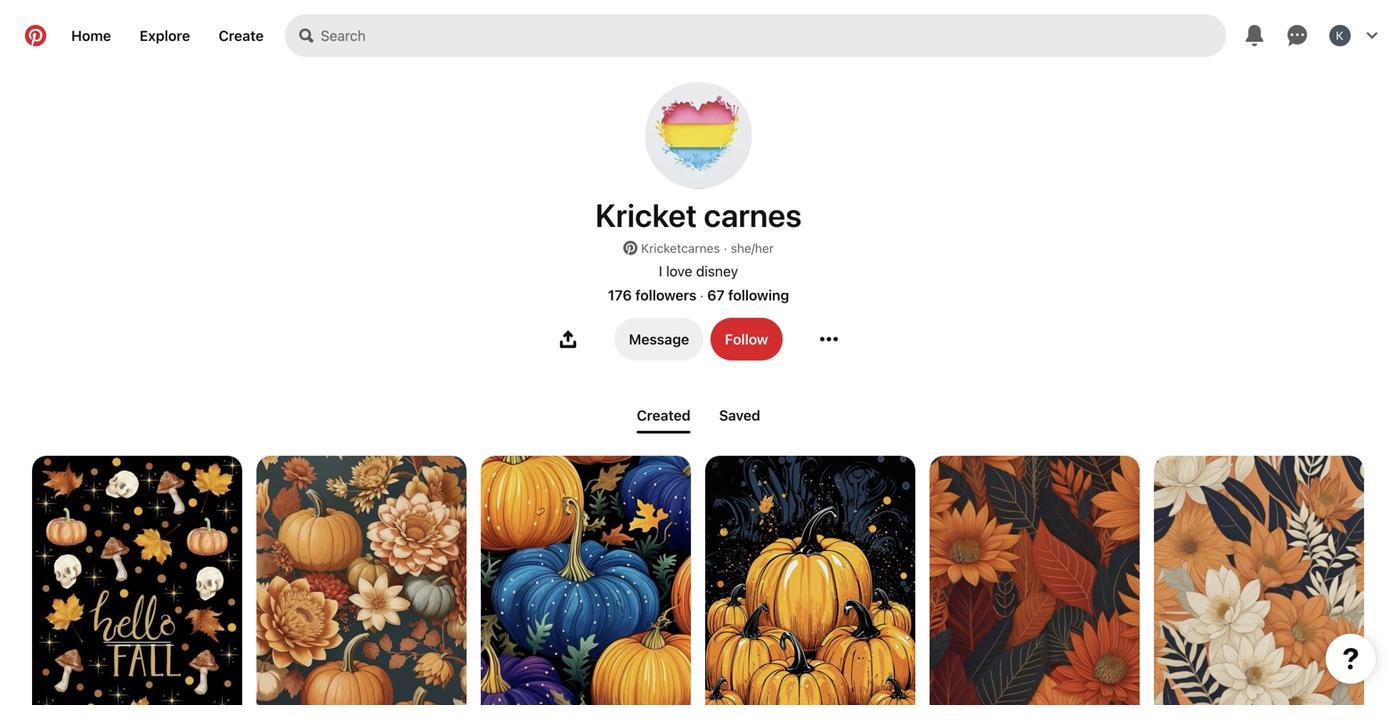 Task type: locate. For each thing, give the bounding box(es) containing it.
1 horizontal spatial ·
[[724, 241, 728, 256]]

message button
[[615, 318, 704, 361]]

follow
[[725, 331, 769, 348]]

carnes
[[704, 196, 802, 234]]

4 this contains an image of: image from the left
[[706, 456, 916, 706]]

3 this contains an image of: image from the left
[[481, 456, 691, 706]]

1 vertical spatial ·
[[700, 288, 704, 303]]

saved link
[[712, 400, 768, 431]]

following
[[728, 287, 790, 304]]

· up disney
[[724, 241, 728, 256]]

message
[[629, 331, 690, 348]]

· she/her
[[724, 241, 774, 256]]

followers
[[636, 287, 697, 304]]

kricket carnes
[[596, 196, 802, 234]]

created
[[637, 407, 691, 424]]

this contains an image of: image
[[32, 456, 242, 706], [257, 456, 467, 706], [481, 456, 691, 706], [706, 456, 916, 706], [930, 456, 1140, 706], [1155, 456, 1365, 706]]

Search text field
[[321, 14, 1227, 57]]

i
[[659, 263, 663, 280]]

·
[[724, 241, 728, 256], [700, 288, 704, 303]]

home
[[71, 27, 111, 44]]

explore link
[[125, 14, 205, 57]]

0 vertical spatial ·
[[724, 241, 728, 256]]

saved
[[719, 407, 761, 424]]

· left 67 on the right top of the page
[[700, 288, 704, 303]]

list
[[0, 456, 1398, 706]]

create link
[[205, 14, 278, 57]]

2 this contains an image of: image from the left
[[257, 456, 467, 706]]

0 horizontal spatial ·
[[700, 288, 704, 303]]

she/her
[[731, 241, 774, 256]]

created link
[[630, 400, 698, 434]]



Task type: vqa. For each thing, say whether or not it's contained in the screenshot.
SAVE button
no



Task type: describe. For each thing, give the bounding box(es) containing it.
67
[[708, 287, 725, 304]]

i love disney 176 followers · 67 following
[[608, 263, 790, 304]]

1 this contains an image of: image from the left
[[32, 456, 242, 706]]

kricket
[[596, 196, 697, 234]]

create
[[219, 27, 264, 44]]

6 this contains an image of: image from the left
[[1155, 456, 1365, 706]]

pinterest image
[[624, 241, 638, 255]]

home link
[[57, 14, 125, 57]]

176
[[608, 287, 632, 304]]

love
[[666, 263, 693, 280]]

follow button
[[711, 318, 783, 361]]

explore
[[140, 27, 190, 44]]

kendall parks image
[[1330, 25, 1351, 46]]

5 this contains an image of: image from the left
[[930, 456, 1140, 706]]

search icon image
[[299, 29, 314, 43]]

kricketcarnes
[[641, 241, 720, 256]]

disney
[[696, 263, 739, 280]]

kricketcarnes image
[[645, 82, 752, 189]]

· inside i love disney 176 followers · 67 following
[[700, 288, 704, 303]]



